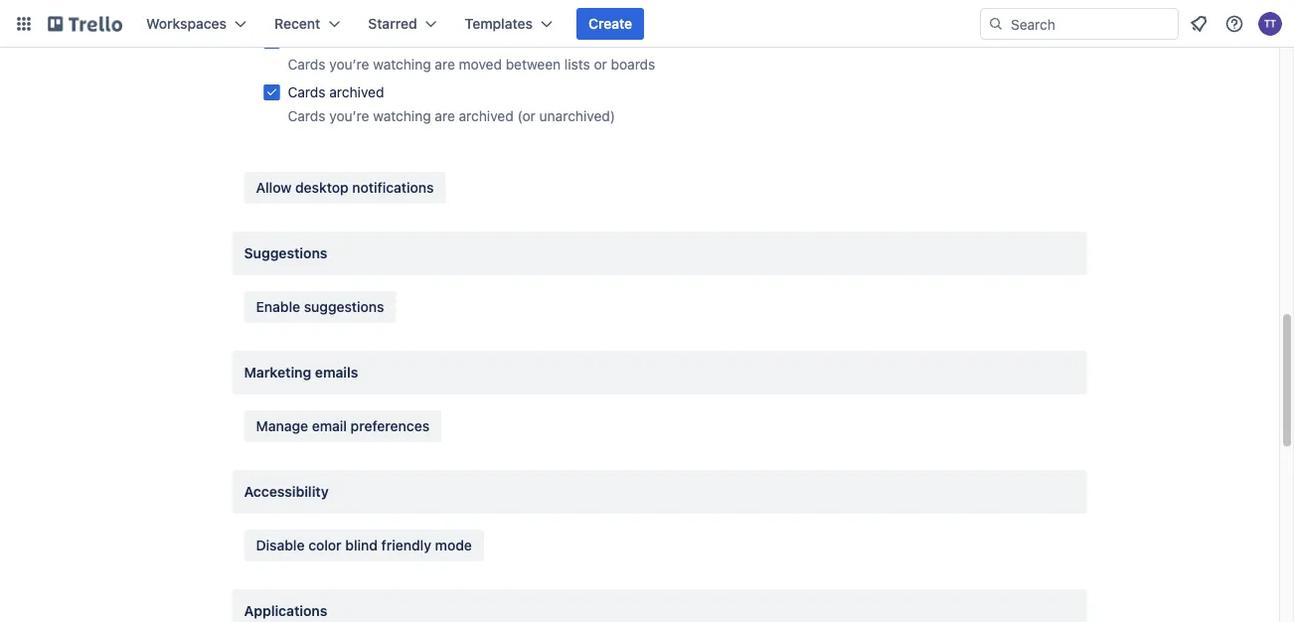 Task type: locate. For each thing, give the bounding box(es) containing it.
are
[[435, 56, 455, 73], [435, 108, 455, 124]]

cards
[[288, 32, 326, 49], [288, 56, 326, 73], [288, 84, 326, 100], [288, 108, 326, 124]]

0 horizontal spatial archived
[[329, 84, 384, 100]]

cards you're watching are archived (or unarchived)
[[288, 108, 616, 124]]

enable suggestions
[[256, 299, 384, 315]]

workspaces
[[146, 15, 227, 32]]

cards for cards you're watching are moved between lists or boards
[[288, 56, 326, 73]]

marketing
[[244, 364, 312, 381]]

you're
[[329, 56, 369, 73], [329, 108, 369, 124]]

archived
[[329, 84, 384, 100], [459, 108, 514, 124]]

create
[[589, 15, 633, 32]]

disable color blind friendly mode
[[256, 537, 472, 554]]

you're for moved
[[329, 56, 369, 73]]

1 cards from the top
[[288, 32, 326, 49]]

watching for cards archived
[[373, 108, 431, 124]]

1 vertical spatial you're
[[329, 108, 369, 124]]

1 watching from the top
[[373, 56, 431, 73]]

watching down "cards archived"
[[373, 108, 431, 124]]

cards for cards moved
[[288, 32, 326, 49]]

blind
[[345, 537, 378, 554]]

back to home image
[[48, 8, 122, 40]]

enable suggestions link
[[244, 291, 396, 323]]

2 watching from the top
[[373, 108, 431, 124]]

1 vertical spatial moved
[[459, 56, 502, 73]]

are down cards you're watching are moved between lists or boards
[[435, 108, 455, 124]]

recent
[[275, 15, 320, 32]]

disable
[[256, 537, 305, 554]]

watching
[[373, 56, 431, 73], [373, 108, 431, 124]]

you're for archived
[[329, 108, 369, 124]]

enable
[[256, 299, 300, 315]]

0 horizontal spatial moved
[[329, 32, 373, 49]]

you're down "cards archived"
[[329, 108, 369, 124]]

allow
[[256, 179, 292, 196]]

1 are from the top
[[435, 56, 455, 73]]

moved
[[329, 32, 373, 49], [459, 56, 502, 73]]

templates
[[465, 15, 533, 32]]

0 vertical spatial moved
[[329, 32, 373, 49]]

0 vertical spatial watching
[[373, 56, 431, 73]]

are for moved
[[435, 56, 455, 73]]

or
[[594, 56, 607, 73]]

templates button
[[453, 8, 565, 40]]

1 vertical spatial watching
[[373, 108, 431, 124]]

accessibility
[[244, 484, 329, 500]]

moved down templates
[[459, 56, 502, 73]]

create button
[[577, 8, 645, 40]]

2 you're from the top
[[329, 108, 369, 124]]

emails
[[315, 364, 358, 381]]

are up cards you're watching are archived (or unarchived)
[[435, 56, 455, 73]]

2 are from the top
[[435, 108, 455, 124]]

2 cards from the top
[[288, 56, 326, 73]]

0 notifications image
[[1187, 12, 1211, 36]]

open information menu image
[[1225, 14, 1245, 34]]

archived left (or
[[459, 108, 514, 124]]

3 cards from the top
[[288, 84, 326, 100]]

friendly
[[381, 537, 432, 554]]

primary element
[[0, 0, 1295, 48]]

starred button
[[356, 8, 449, 40]]

cards archived
[[288, 84, 384, 100]]

you're down cards moved
[[329, 56, 369, 73]]

marketing emails
[[244, 364, 358, 381]]

unarchived)
[[540, 108, 616, 124]]

(or
[[518, 108, 536, 124]]

1 vertical spatial are
[[435, 108, 455, 124]]

4 cards from the top
[[288, 108, 326, 124]]

manage
[[256, 418, 308, 435]]

allow desktop notifications
[[256, 179, 434, 196]]

0 vertical spatial are
[[435, 56, 455, 73]]

archived down cards moved
[[329, 84, 384, 100]]

0 vertical spatial you're
[[329, 56, 369, 73]]

1 you're from the top
[[329, 56, 369, 73]]

moved down starred
[[329, 32, 373, 49]]

applications
[[244, 603, 328, 620]]

1 horizontal spatial archived
[[459, 108, 514, 124]]

watching down starred popup button on the top left of the page
[[373, 56, 431, 73]]



Task type: describe. For each thing, give the bounding box(es) containing it.
disable color blind friendly mode link
[[244, 530, 484, 562]]

1 horizontal spatial moved
[[459, 56, 502, 73]]

boards
[[611, 56, 656, 73]]

watching for cards moved
[[373, 56, 431, 73]]

preferences
[[351, 418, 430, 435]]

starred
[[368, 15, 417, 32]]

search image
[[988, 16, 1004, 32]]

lists
[[565, 56, 590, 73]]

recent button
[[263, 8, 352, 40]]

0 vertical spatial archived
[[329, 84, 384, 100]]

suggestions
[[244, 245, 328, 262]]

are for archived
[[435, 108, 455, 124]]

cards you're watching are moved between lists or boards
[[288, 56, 656, 73]]

color
[[308, 537, 342, 554]]

cards moved
[[288, 32, 373, 49]]

cards for cards you're watching are archived (or unarchived)
[[288, 108, 326, 124]]

suggestions
[[304, 299, 384, 315]]

manage email preferences link
[[244, 411, 442, 443]]

cards for cards archived
[[288, 84, 326, 100]]

between
[[506, 56, 561, 73]]

terry turtle (terryturtle) image
[[1259, 12, 1283, 36]]

email
[[312, 418, 347, 435]]

mode
[[435, 537, 472, 554]]

manage email preferences
[[256, 418, 430, 435]]

workspaces button
[[134, 8, 259, 40]]

Search field
[[1004, 9, 1178, 39]]

allow desktop notifications link
[[244, 172, 446, 204]]

1 vertical spatial archived
[[459, 108, 514, 124]]

notifications
[[352, 179, 434, 196]]

desktop
[[295, 179, 349, 196]]



Task type: vqa. For each thing, say whether or not it's contained in the screenshot.
Cards corresponding to Cards you're watching are archived (or unarchived)
yes



